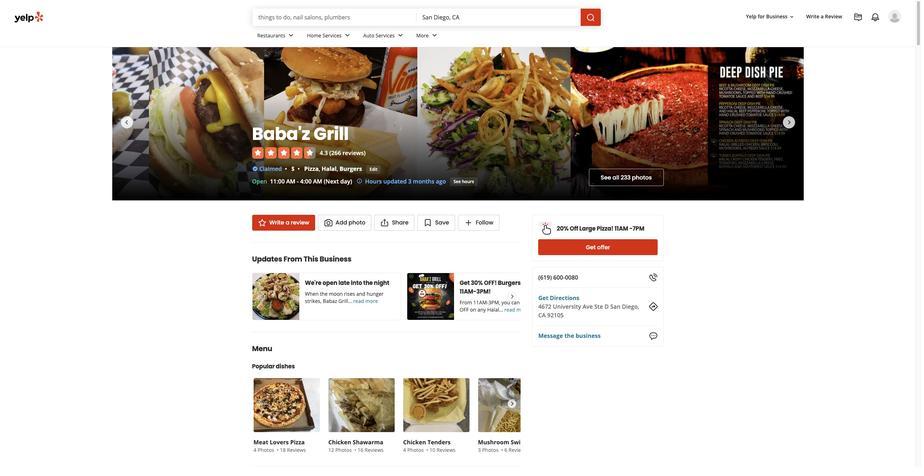 Task type: locate. For each thing, give the bounding box(es) containing it.
0 horizontal spatial read
[[354, 298, 364, 305]]

4 left 10
[[404, 447, 406, 454]]

4:00
[[300, 178, 312, 185]]

get
[[586, 243, 596, 252], [460, 279, 470, 287], [539, 294, 549, 302]]

0 vertical spatial read more
[[354, 298, 378, 305]]

1 horizontal spatial -
[[630, 225, 633, 233]]

11am- up off
[[460, 288, 477, 296]]

1 vertical spatial 11am-
[[474, 299, 489, 306]]

burgers up day)
[[340, 165, 362, 173]]

0 horizontal spatial services
[[323, 32, 342, 39]]

write left review
[[807, 13, 820, 20]]

1 horizontal spatial from
[[460, 299, 472, 306]]

0 vertical spatial more
[[366, 298, 378, 305]]

6 reviews
[[505, 447, 528, 454]]

24 chevron down v2 image for home services
[[343, 31, 352, 40]]

2 24 chevron down v2 image from the left
[[431, 31, 439, 40]]

chicken inside chicken shawarma 12 photos
[[329, 439, 352, 447]]

1 horizontal spatial more
[[517, 306, 530, 313]]

, left halal link
[[319, 165, 320, 173]]

am down $
[[286, 178, 296, 185]]

chicken up 12
[[329, 439, 352, 447]]

pizza up 4:00
[[304, 165, 319, 173]]

photos inside chicken tenders 4 photos
[[408, 447, 424, 454]]

chicken inside chicken tenders 4 photos
[[404, 439, 426, 447]]

1 vertical spatial read more
[[505, 306, 530, 313]]

get directions link
[[539, 294, 580, 302]]

halal link
[[322, 165, 337, 173]]

4.3
[[320, 149, 328, 157]]

d
[[605, 303, 609, 311]]

read down 'and'
[[354, 298, 364, 305]]

more for between
[[517, 306, 530, 313]]

reviews for tenders
[[437, 447, 456, 454]]

2 vertical spatial get
[[539, 294, 549, 302]]

loading interface... image
[[804, 47, 922, 201]]

24 camera v2 image
[[324, 219, 333, 227]]

11am
[[615, 225, 629, 233]]

1 vertical spatial read
[[505, 306, 516, 313]]

a
[[822, 13, 824, 20], [286, 219, 290, 227]]

menu element
[[241, 332, 548, 456]]

30% up 3pm!
[[471, 279, 483, 287]]

write for write a review
[[807, 13, 820, 20]]

1 vertical spatial from
[[460, 299, 472, 306]]

get inside get 30% off! burgers between 11am-3pm!
[[460, 279, 470, 287]]

hours updated 3 months ago
[[365, 178, 446, 185]]

, left burgers link
[[337, 165, 338, 173]]

1 horizontal spatial write
[[807, 13, 820, 20]]

30% inside get 30% off! burgers between 11am-3pm!
[[471, 279, 483, 287]]

see inside see hours link
[[454, 178, 461, 185]]

20% off large pizza! 11am -7pm
[[557, 225, 645, 233]]

0 horizontal spatial from
[[284, 254, 302, 264]]

1 vertical spatial 3
[[478, 447, 481, 454]]

reviews for lovers
[[287, 447, 306, 454]]

grill…
[[339, 298, 352, 305]]

1 services from the left
[[323, 32, 342, 39]]

0 horizontal spatial get
[[460, 279, 470, 287]]

1 vertical spatial a
[[286, 219, 290, 227]]

yelp for business
[[747, 13, 788, 20]]

follow
[[476, 219, 494, 227]]

we're open late into the night image
[[253, 273, 299, 320]]

4 reviews from the left
[[509, 447, 528, 454]]

0 horizontal spatial 24 chevron down v2 image
[[343, 31, 352, 40]]

business left the 16 chevron down v2 icon
[[767, 13, 788, 20]]

2 services from the left
[[376, 32, 395, 39]]

2 reviews from the left
[[365, 447, 384, 454]]

message the business button
[[539, 332, 601, 340]]

updates from this business
[[252, 254, 352, 264]]

16 claim filled v2 image
[[252, 166, 258, 172]]

offer
[[598, 243, 611, 252]]

business
[[767, 13, 788, 20], [320, 254, 352, 264]]

2 horizontal spatial get
[[586, 243, 596, 252]]

0 horizontal spatial business
[[320, 254, 352, 264]]

yelp for business button
[[744, 10, 798, 23]]

write a review
[[807, 13, 843, 20]]

1 vertical spatial burgers
[[498, 279, 521, 287]]

3
[[409, 178, 412, 185], [478, 447, 481, 454]]

from up off
[[460, 299, 472, 306]]

the right message
[[565, 332, 575, 340]]

off
[[460, 306, 469, 313]]

burgers right off!
[[498, 279, 521, 287]]

reviews down tenders
[[437, 447, 456, 454]]

read more for into
[[354, 298, 378, 305]]

see all 233 photos link
[[589, 169, 664, 186]]

(266 reviews) link
[[330, 149, 366, 157]]

1 photos from the left
[[258, 447, 274, 454]]

4 photos from the left
[[483, 447, 499, 454]]

burgers inside get 30% off! burgers between 11am-3pm!
[[498, 279, 521, 287]]

photos inside chicken shawarma 12 photos
[[336, 447, 352, 454]]

more down get
[[517, 306, 530, 313]]

reviews for swiss
[[509, 447, 528, 454]]

mushroom swiss burger image
[[478, 378, 545, 433]]

on
[[470, 306, 477, 313]]

1 reviews from the left
[[287, 447, 306, 454]]

0 horizontal spatial none field
[[259, 13, 411, 21]]

- right 11am
[[630, 225, 633, 233]]

3 reviews from the left
[[437, 447, 456, 454]]

30% inside "from 11am-3pm, you can get 30% off on any halal…"
[[530, 299, 540, 306]]

diego,
[[622, 303, 640, 311]]

reviews right the 18
[[287, 447, 306, 454]]

business up open
[[320, 254, 352, 264]]

photos left 10
[[408, 447, 424, 454]]

1 24 chevron down v2 image from the left
[[287, 31, 296, 40]]

1 horizontal spatial business
[[767, 13, 788, 20]]

-
[[297, 178, 299, 185], [630, 225, 633, 233]]

3pm!
[[477, 288, 491, 296]]

a left "review"
[[286, 219, 290, 227]]

2 horizontal spatial the
[[565, 332, 575, 340]]

1 horizontal spatial the
[[364, 279, 373, 287]]

see left all
[[601, 173, 612, 182]]

the inside 'button'
[[565, 332, 575, 340]]

into
[[351, 279, 362, 287]]

0 horizontal spatial burgers
[[340, 165, 362, 173]]

0 horizontal spatial -
[[297, 178, 299, 185]]

mushroom swiss burger 3 photos
[[478, 439, 548, 454]]

- left 4:00
[[297, 178, 299, 185]]

services
[[323, 32, 342, 39], [376, 32, 395, 39]]

24 chevron down v2 image right restaurants
[[287, 31, 296, 40]]

1 vertical spatial previous image
[[257, 292, 265, 301]]

services right auto
[[376, 32, 395, 39]]

30% right get
[[530, 299, 540, 306]]

1 none field from the left
[[259, 13, 411, 21]]

None search field
[[253, 9, 603, 26]]

next image
[[786, 118, 794, 127], [509, 292, 516, 301]]

restaurants link
[[252, 26, 302, 47]]

read
[[354, 298, 364, 305], [505, 306, 516, 313]]

from left this
[[284, 254, 302, 264]]

1 horizontal spatial am
[[313, 178, 323, 185]]

reviews down swiss
[[509, 447, 528, 454]]

a for review
[[286, 219, 290, 227]]

1 horizontal spatial a
[[822, 13, 824, 20]]

1 vertical spatial get
[[460, 279, 470, 287]]

see inside see all 233 photos link
[[601, 173, 612, 182]]

get 30% off! burgers between 11am-3pm!
[[460, 279, 548, 296]]

more down 'hunger'
[[366, 298, 378, 305]]

can
[[512, 299, 520, 306]]

more
[[417, 32, 429, 39]]

1 vertical spatial write
[[270, 219, 284, 227]]

0 horizontal spatial 3
[[409, 178, 412, 185]]

halal
[[322, 165, 337, 173]]

1 vertical spatial -
[[630, 225, 633, 233]]

get left offer
[[586, 243, 596, 252]]

none field find
[[259, 13, 411, 21]]

1 4 from the left
[[254, 447, 257, 454]]

when the moon rises and hunger strikes, babaz grill…
[[305, 291, 384, 305]]

(619) 600-0080
[[539, 274, 579, 282]]

and
[[357, 291, 366, 297]]

1 horizontal spatial none field
[[423, 13, 575, 21]]

get for get offer
[[586, 243, 596, 252]]

read down the you
[[505, 306, 516, 313]]

11am- up any at bottom right
[[474, 299, 489, 306]]

a left review
[[822, 13, 824, 20]]

we're open late into the night
[[305, 279, 390, 287]]

0 horizontal spatial ,
[[319, 165, 320, 173]]

1 horizontal spatial get
[[539, 294, 549, 302]]

0 vertical spatial from
[[284, 254, 302, 264]]

0 horizontal spatial see
[[454, 178, 461, 185]]

0 vertical spatial 30%
[[471, 279, 483, 287]]

write for write a review
[[270, 219, 284, 227]]

babaz
[[323, 298, 337, 305]]

0 vertical spatial previous image
[[122, 118, 131, 127]]

updated
[[384, 178, 407, 185]]

off!
[[484, 279, 497, 287]]

2 none field from the left
[[423, 13, 575, 21]]

1 horizontal spatial 24 chevron down v2 image
[[431, 31, 439, 40]]

0 horizontal spatial 4
[[254, 447, 257, 454]]

write a review
[[270, 219, 310, 227]]

0 vertical spatial business
[[767, 13, 788, 20]]

0 horizontal spatial a
[[286, 219, 290, 227]]

read more for burgers
[[505, 306, 530, 313]]

0 horizontal spatial 30%
[[471, 279, 483, 287]]

1 chicken from the left
[[329, 439, 352, 447]]

1 horizontal spatial 3
[[478, 447, 481, 454]]

1 horizontal spatial chicken
[[404, 439, 426, 447]]

0 horizontal spatial read more
[[354, 298, 378, 305]]

open
[[252, 178, 267, 185]]

1 horizontal spatial read more
[[505, 306, 530, 313]]

add photo link
[[318, 215, 372, 231]]

popular
[[252, 363, 275, 371]]

0 horizontal spatial am
[[286, 178, 296, 185]]

review
[[291, 219, 310, 227]]

24 chevron down v2 image right more
[[431, 31, 439, 40]]

1 horizontal spatial 24 chevron down v2 image
[[397, 31, 405, 40]]

1 horizontal spatial services
[[376, 32, 395, 39]]

home services
[[307, 32, 342, 39]]

swiss
[[511, 439, 527, 447]]

the
[[364, 279, 373, 287], [320, 291, 328, 297], [565, 332, 575, 340]]

1 vertical spatial pizza
[[291, 439, 305, 447]]

0 vertical spatial 11am-
[[460, 288, 477, 296]]

photos right 12
[[336, 447, 352, 454]]

photo of baba'z grill - san diego, ca, us. baba'z crunchy burger image
[[264, 47, 418, 201]]

3 photos from the left
[[408, 447, 424, 454]]

None field
[[259, 13, 411, 21], [423, 13, 575, 21]]

1 horizontal spatial burgers
[[498, 279, 521, 287]]

meat lovers pizza image
[[254, 378, 320, 433]]

4672
[[539, 303, 552, 311]]

0 horizontal spatial write
[[270, 219, 284, 227]]

0 horizontal spatial more
[[366, 298, 378, 305]]

ave
[[583, 303, 593, 311]]

1 vertical spatial the
[[320, 291, 328, 297]]

services inside 'link'
[[376, 32, 395, 39]]

get up 4672 in the right bottom of the page
[[539, 294, 549, 302]]

reviews)
[[343, 149, 366, 157]]

photo
[[349, 219, 366, 227]]

read more
[[354, 298, 378, 305], [505, 306, 530, 313]]

24 star v2 image
[[258, 219, 267, 227]]

pizza up 18 reviews
[[291, 439, 305, 447]]

0 horizontal spatial the
[[320, 291, 328, 297]]

grill
[[314, 122, 349, 146]]

24 share v2 image
[[381, 219, 389, 227]]

the for when the moon rises and hunger strikes, babaz grill…
[[320, 291, 328, 297]]

get inside get offer button
[[586, 243, 596, 252]]

the up babaz
[[320, 291, 328, 297]]

read more down can
[[505, 306, 530, 313]]

the right into
[[364, 279, 373, 287]]

mushroom
[[478, 439, 510, 447]]

night
[[374, 279, 390, 287]]

24 chevron down v2 image
[[287, 31, 296, 40], [431, 31, 439, 40]]

12
[[329, 447, 334, 454]]

24 phone v2 image
[[649, 273, 658, 282]]

meat
[[254, 439, 269, 447]]

chicken left tenders
[[404, 439, 426, 447]]

2 vertical spatial the
[[565, 332, 575, 340]]

24 chevron down v2 image right auto services
[[397, 31, 405, 40]]

business inside button
[[767, 13, 788, 20]]

0080
[[566, 274, 579, 282]]

24 chevron down v2 image inside restaurants link
[[287, 31, 296, 40]]

1 am from the left
[[286, 178, 296, 185]]

24 chevron down v2 image
[[343, 31, 352, 40], [397, 31, 405, 40]]

search image
[[587, 13, 596, 22]]

4.3 star rating image
[[252, 147, 316, 159]]

services right home
[[323, 32, 342, 39]]

1 horizontal spatial next image
[[786, 118, 794, 127]]

0 vertical spatial the
[[364, 279, 373, 287]]

1 vertical spatial more
[[517, 306, 530, 313]]

1 horizontal spatial read
[[505, 306, 516, 313]]

get left off!
[[460, 279, 470, 287]]

24 save outline v2 image
[[424, 219, 433, 227]]

add
[[336, 219, 347, 227]]

2 chicken from the left
[[404, 439, 426, 447]]

0 horizontal spatial chicken
[[329, 439, 352, 447]]

24 chevron down v2 image inside more link
[[431, 31, 439, 40]]

see left hours at the top
[[454, 178, 461, 185]]

1 horizontal spatial see
[[601, 173, 612, 182]]

photos down meat
[[258, 447, 274, 454]]

rises
[[344, 291, 355, 297]]

1 24 chevron down v2 image from the left
[[343, 31, 352, 40]]

2 vertical spatial previous image
[[257, 400, 265, 408]]

shawarma
[[353, 439, 384, 447]]

0 vertical spatial 3
[[409, 178, 412, 185]]

24 chevron down v2 image left auto
[[343, 31, 352, 40]]

10
[[430, 447, 436, 454]]

write
[[807, 13, 820, 20], [270, 219, 284, 227]]

write inside write a review link
[[807, 13, 820, 20]]

24 chevron down v2 image inside home services link
[[343, 31, 352, 40]]

1 horizontal spatial 30%
[[530, 299, 540, 306]]

16
[[358, 447, 364, 454]]

business
[[576, 332, 601, 340]]

4 down meat
[[254, 447, 257, 454]]

0 vertical spatial get
[[586, 243, 596, 252]]

2 24 chevron down v2 image from the left
[[397, 31, 405, 40]]

4 inside chicken tenders 4 photos
[[404, 447, 406, 454]]

0 vertical spatial a
[[822, 13, 824, 20]]

moon
[[329, 291, 343, 297]]

3 left months on the left top of the page
[[409, 178, 412, 185]]

reviews down shawarma
[[365, 447, 384, 454]]

2 photos from the left
[[336, 447, 352, 454]]

0 vertical spatial write
[[807, 13, 820, 20]]

photo of baba'z grill - san diego, ca, us. deep dish pie menu image
[[571, 47, 804, 201]]

1 horizontal spatial 4
[[404, 447, 406, 454]]

16 info v2 image
[[357, 178, 363, 184]]

from
[[284, 254, 302, 264], [460, 299, 472, 306]]

24 chevron down v2 image inside auto services 'link'
[[397, 31, 405, 40]]

previous image
[[122, 118, 131, 127], [257, 292, 265, 301], [257, 400, 265, 408]]

24 chevron down v2 image for more
[[431, 31, 439, 40]]

a for review
[[822, 13, 824, 20]]

photos down mushroom in the right bottom of the page
[[483, 447, 499, 454]]

am right 4:00
[[313, 178, 323, 185]]

0 horizontal spatial 24 chevron down v2 image
[[287, 31, 296, 40]]

write right 24 star v2 icon
[[270, 219, 284, 227]]

1 horizontal spatial ,
[[337, 165, 338, 173]]

Near text field
[[423, 13, 575, 21]]

3 down mushroom in the right bottom of the page
[[478, 447, 481, 454]]

1 vertical spatial next image
[[509, 292, 516, 301]]

0 vertical spatial read
[[354, 298, 364, 305]]

the inside the when the moon rises and hunger strikes, babaz grill…
[[320, 291, 328, 297]]

1 vertical spatial 30%
[[530, 299, 540, 306]]

read more down 'and'
[[354, 298, 378, 305]]

0 vertical spatial burgers
[[340, 165, 362, 173]]

2 4 from the left
[[404, 447, 406, 454]]

write inside write a review link
[[270, 219, 284, 227]]



Task type: describe. For each thing, give the bounding box(es) containing it.
read for into
[[354, 298, 364, 305]]

from inside "from 11am-3pm, you can get 30% off on any halal…"
[[460, 299, 472, 306]]

updates
[[252, 254, 282, 264]]

updates from this business element
[[241, 242, 556, 321]]

2 , from the left
[[337, 165, 338, 173]]

tyler b. image
[[889, 10, 902, 23]]

24 directions v2 image
[[649, 303, 658, 311]]

follow button
[[458, 215, 500, 231]]

0 vertical spatial -
[[297, 178, 299, 185]]

2 am from the left
[[313, 178, 323, 185]]

get
[[522, 299, 529, 306]]

16 chevron down v2 image
[[790, 14, 795, 20]]

3pm,
[[489, 299, 501, 306]]

6
[[505, 447, 508, 454]]

day)
[[341, 178, 352, 185]]

lovers
[[270, 439, 289, 447]]

home services link
[[302, 26, 358, 47]]

(619)
[[539, 274, 552, 282]]

reviews for shawarma
[[365, 447, 384, 454]]

photo of baba'z grill - san diego, ca, us. burger on fire image
[[0, 47, 149, 201]]

previous image for the left next image
[[257, 292, 265, 301]]

baba'z grill
[[252, 122, 349, 146]]

7pm
[[633, 225, 645, 233]]

more for the
[[366, 298, 378, 305]]

open
[[323, 279, 338, 287]]

this
[[304, 254, 318, 264]]

months
[[413, 178, 435, 185]]

24 message v2 image
[[649, 332, 658, 341]]

4.3 (266 reviews)
[[320, 149, 366, 157]]

24 add v2 image
[[465, 219, 473, 227]]

0 vertical spatial pizza
[[304, 165, 319, 173]]

11am- inside get 30% off! burgers between 11am-3pm!
[[460, 288, 477, 296]]

ago
[[436, 178, 446, 185]]

10 reviews
[[430, 447, 456, 454]]

baba'z
[[252, 122, 310, 146]]

get 30% off! burgers between 11am-3pm! image
[[407, 273, 454, 320]]

hours
[[462, 178, 474, 185]]

off
[[570, 225, 579, 233]]

chicken shawarma image
[[329, 378, 395, 433]]

20%
[[557, 225, 569, 233]]

directions
[[550, 294, 580, 302]]

user actions element
[[741, 9, 912, 53]]

previous image for the top next image
[[122, 118, 131, 127]]

16 reviews
[[358, 447, 384, 454]]

write a review link
[[252, 215, 315, 231]]

we're
[[305, 279, 322, 287]]

message the business
[[539, 332, 601, 340]]

0 horizontal spatial next image
[[509, 292, 516, 301]]

write a review link
[[804, 10, 846, 23]]

services for auto services
[[376, 32, 395, 39]]

edit
[[370, 166, 378, 172]]

chicken for chicken shawarma
[[329, 439, 352, 447]]

save
[[436, 219, 449, 227]]

meat lovers pizza 4 photos
[[254, 439, 305, 454]]

yelp
[[747, 13, 757, 20]]

open 11:00 am - 4:00 am (next day)
[[252, 178, 352, 185]]

photo of baba'z grill - san diego, ca, us. fattoush salad image
[[418, 47, 571, 201]]

photos
[[633, 173, 652, 182]]

92105
[[548, 312, 564, 319]]

chicken tenders image
[[404, 378, 470, 433]]

all
[[613, 173, 620, 182]]

strikes,
[[305, 298, 322, 305]]

pizza link
[[304, 165, 319, 173]]

pizza!
[[597, 225, 614, 233]]

18
[[280, 447, 286, 454]]

university
[[553, 303, 582, 311]]

services for home services
[[323, 32, 342, 39]]

info alert
[[357, 177, 446, 186]]

the for message the business
[[565, 332, 575, 340]]

edit button
[[367, 165, 381, 174]]

tenders
[[428, 439, 451, 447]]

auto services link
[[358, 26, 411, 47]]

popular dishes
[[252, 363, 295, 371]]

for
[[758, 13, 766, 20]]

previous image for next icon
[[257, 400, 265, 408]]

message
[[539, 332, 564, 340]]

claimed
[[260, 165, 282, 173]]

18 reviews
[[280, 447, 306, 454]]

$
[[292, 165, 295, 173]]

halal…
[[488, 306, 504, 313]]

photo of baba'z grill - san diego, ca, us. cheese burger image
[[149, 47, 264, 201]]

3 inside info alert
[[409, 178, 412, 185]]

11am- inside "from 11am-3pm, you can get 30% off on any halal…"
[[474, 299, 489, 306]]

next image
[[509, 400, 516, 408]]

burgers link
[[340, 165, 362, 173]]

notifications image
[[872, 13, 881, 22]]

share button
[[375, 215, 415, 231]]

share
[[392, 219, 409, 227]]

get directions 4672 university ave ste d san diego, ca 92105
[[539, 294, 640, 319]]

late
[[339, 279, 350, 287]]

hunger
[[367, 291, 384, 297]]

1 , from the left
[[319, 165, 320, 173]]

more link
[[411, 26, 445, 47]]

review
[[826, 13, 843, 20]]

any
[[478, 306, 486, 313]]

burger
[[528, 439, 548, 447]]

photos inside mushroom swiss burger 3 photos
[[483, 447, 499, 454]]

menu
[[252, 344, 272, 354]]

projects image
[[855, 13, 863, 22]]

ca
[[539, 312, 546, 319]]

from 11am-3pm, you can get 30% off on any halal…
[[460, 299, 540, 313]]

Find text field
[[259, 13, 411, 21]]

auto services
[[364, 32, 395, 39]]

0 vertical spatial next image
[[786, 118, 794, 127]]

4 inside meat lovers pizza 4 photos
[[254, 447, 257, 454]]

1 vertical spatial business
[[320, 254, 352, 264]]

pizza inside meat lovers pizza 4 photos
[[291, 439, 305, 447]]

24 chevron down v2 image for restaurants
[[287, 31, 296, 40]]

get for get 30% off! burgers between 11am-3pm!
[[460, 279, 470, 287]]

see for see hours
[[454, 178, 461, 185]]

chicken tenders 4 photos
[[404, 439, 451, 454]]

chicken for chicken tenders
[[404, 439, 426, 447]]

see hours
[[454, 178, 474, 185]]

3 inside mushroom swiss burger 3 photos
[[478, 447, 481, 454]]

photos inside meat lovers pizza 4 photos
[[258, 447, 274, 454]]

get offer
[[586, 243, 611, 252]]

none field near
[[423, 13, 575, 21]]

san
[[611, 303, 621, 311]]

see all 233 photos
[[601, 173, 652, 182]]

600-
[[554, 274, 566, 282]]

11:00
[[270, 178, 285, 185]]

business categories element
[[252, 26, 902, 47]]

see for see all 233 photos
[[601, 173, 612, 182]]

24 chevron down v2 image for auto services
[[397, 31, 405, 40]]

you
[[502, 299, 511, 306]]

get inside get directions 4672 university ave ste d san diego, ca 92105
[[539, 294, 549, 302]]

read for burgers
[[505, 306, 516, 313]]

pizza , halal , burgers
[[304, 165, 362, 173]]



Task type: vqa. For each thing, say whether or not it's contained in the screenshot.


